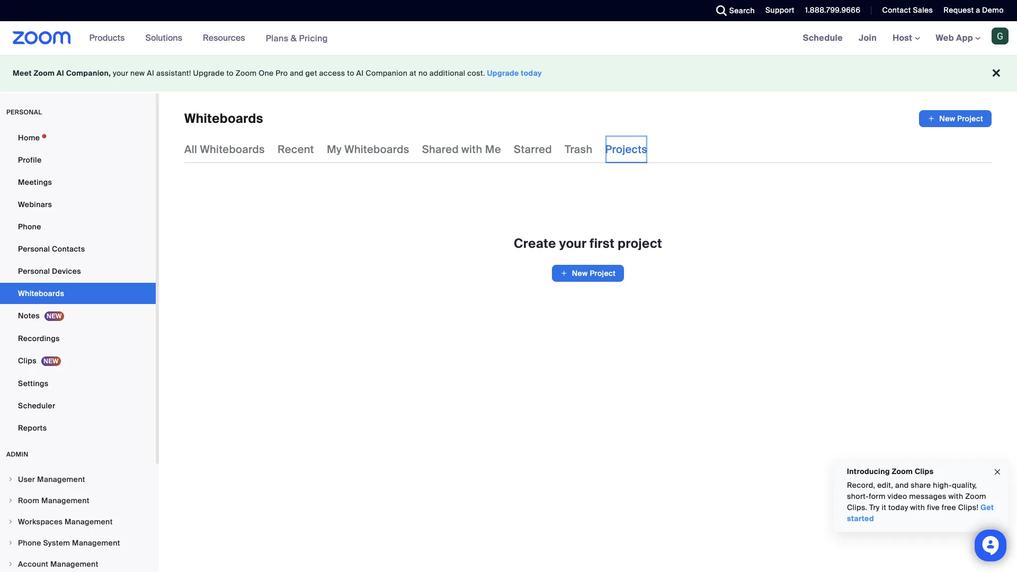 Task type: describe. For each thing, give the bounding box(es) containing it.
personal devices
[[18, 267, 81, 276]]

3 ai from the left
[[356, 68, 364, 78]]

clips inside personal menu menu
[[18, 356, 37, 366]]

solutions button
[[145, 21, 187, 55]]

personal menu menu
[[0, 127, 156, 440]]

companion
[[366, 68, 408, 78]]

meet zoom ai companion, footer
[[0, 55, 1017, 92]]

get started
[[847, 503, 994, 524]]

recordings
[[18, 334, 60, 343]]

2 ai from the left
[[147, 68, 154, 78]]

join
[[859, 32, 877, 43]]

sales
[[913, 5, 933, 15]]

plans
[[266, 33, 289, 44]]

webinars
[[18, 200, 52, 209]]

zoom up edit, on the bottom
[[892, 467, 913, 476]]

your inside meet zoom ai companion, 'footer'
[[113, 68, 128, 78]]

solutions
[[145, 32, 182, 43]]

1 to from the left
[[226, 68, 234, 78]]

personal
[[6, 108, 42, 117]]

product information navigation
[[81, 21, 336, 56]]

companion,
[[66, 68, 111, 78]]

record, edit, and share high-quality, short-form video messages with zoom clips. try it today with five free clips!
[[847, 481, 987, 512]]

personal contacts
[[18, 244, 85, 254]]

search button
[[708, 0, 758, 21]]

host
[[893, 32, 915, 43]]

web app
[[936, 32, 973, 43]]

add image for create your first project
[[560, 268, 568, 279]]

room
[[18, 496, 39, 506]]

workspaces management
[[18, 517, 113, 527]]

project
[[618, 235, 662, 252]]

whiteboards right "my"
[[345, 143, 409, 156]]

notes
[[18, 311, 40, 321]]

form
[[869, 492, 886, 501]]

account management menu item
[[0, 554, 156, 572]]

1 vertical spatial with
[[949, 492, 964, 501]]

add image for whiteboards
[[928, 113, 935, 124]]

it
[[882, 503, 887, 512]]

all whiteboards
[[184, 143, 265, 156]]

meet zoom ai companion, your new ai assistant! upgrade to zoom one pro and get access to ai companion at no additional cost. upgrade today
[[13, 68, 542, 78]]

introducing zoom clips
[[847, 467, 934, 476]]

search
[[730, 6, 755, 15]]

clips.
[[847, 503, 868, 512]]

new for whiteboards
[[940, 114, 956, 123]]

new project for whiteboards
[[940, 114, 983, 123]]

clips!
[[958, 503, 979, 512]]

at
[[410, 68, 417, 78]]

admin menu menu
[[0, 469, 156, 572]]

access
[[319, 68, 345, 78]]

create
[[514, 235, 556, 252]]

phone system management
[[18, 538, 120, 548]]

&
[[291, 33, 297, 44]]

short-
[[847, 492, 869, 501]]

record,
[[847, 481, 876, 490]]

zoom logo image
[[13, 31, 71, 45]]

profile picture image
[[992, 28, 1009, 45]]

join link
[[851, 21, 885, 55]]

with inside tabs of all whiteboard page 'tab list'
[[462, 143, 483, 156]]

plans & pricing
[[266, 33, 328, 44]]

video
[[888, 492, 907, 501]]

admin
[[6, 450, 28, 459]]

management for account management
[[50, 560, 98, 569]]

scheduler
[[18, 401, 55, 411]]

phone link
[[0, 216, 156, 237]]

account management
[[18, 560, 98, 569]]

introducing
[[847, 467, 890, 476]]

get
[[306, 68, 317, 78]]

devices
[[52, 267, 81, 276]]

whiteboards application
[[184, 110, 992, 127]]

messages
[[909, 492, 947, 501]]

share
[[911, 481, 931, 490]]

profile
[[18, 155, 42, 165]]

starred
[[514, 143, 552, 156]]

today inside meet zoom ai companion, 'footer'
[[521, 68, 542, 78]]

personal contacts link
[[0, 238, 156, 260]]

new for create your first project
[[572, 269, 588, 278]]

products
[[89, 32, 125, 43]]

reports
[[18, 423, 47, 433]]

user management menu item
[[0, 469, 156, 490]]

phone for phone system management
[[18, 538, 41, 548]]

new
[[130, 68, 145, 78]]

whiteboards inside whiteboards link
[[18, 289, 64, 298]]

web app button
[[936, 32, 981, 43]]

settings
[[18, 379, 48, 388]]

new project button for create your first project
[[552, 265, 624, 282]]

2 to from the left
[[347, 68, 354, 78]]

upgrade today link
[[487, 68, 542, 78]]

system
[[43, 538, 70, 548]]

meet
[[13, 68, 32, 78]]

shared
[[422, 143, 459, 156]]

user management
[[18, 475, 85, 484]]

meetings
[[18, 178, 52, 187]]

new project button for whiteboards
[[919, 110, 992, 127]]

whiteboards link
[[0, 283, 156, 304]]

pro
[[276, 68, 288, 78]]

right image
[[7, 540, 14, 546]]

quality,
[[952, 481, 977, 490]]

notes link
[[0, 305, 156, 327]]

phone for phone
[[18, 222, 41, 232]]

project for whiteboards
[[958, 114, 983, 123]]

1 vertical spatial your
[[559, 235, 587, 252]]

room management
[[18, 496, 89, 506]]

right image for room management
[[7, 498, 14, 504]]

get started link
[[847, 503, 994, 524]]

management for room management
[[41, 496, 89, 506]]

management for user management
[[37, 475, 85, 484]]

a
[[976, 5, 981, 15]]

demo
[[982, 5, 1004, 15]]

workspaces
[[18, 517, 63, 527]]



Task type: vqa. For each thing, say whether or not it's contained in the screenshot.
PERSONAL
yes



Task type: locate. For each thing, give the bounding box(es) containing it.
new inside "whiteboards" application
[[940, 114, 956, 123]]

whiteboards inside "whiteboards" application
[[184, 110, 263, 127]]

to
[[226, 68, 234, 78], [347, 68, 354, 78]]

my whiteboards
[[327, 143, 409, 156]]

to down resources dropdown button
[[226, 68, 234, 78]]

user
[[18, 475, 35, 484]]

right image for user management
[[7, 476, 14, 483]]

1 horizontal spatial new project
[[940, 114, 983, 123]]

ai
[[57, 68, 64, 78], [147, 68, 154, 78], [356, 68, 364, 78]]

resources button
[[203, 21, 250, 55]]

whiteboards right all
[[200, 143, 265, 156]]

personal
[[18, 244, 50, 254], [18, 267, 50, 276]]

2 phone from the top
[[18, 538, 41, 548]]

0 vertical spatial and
[[290, 68, 304, 78]]

ai left the companion,
[[57, 68, 64, 78]]

with down messages
[[911, 503, 925, 512]]

shared with me
[[422, 143, 501, 156]]

right image inside account management menu item
[[7, 561, 14, 568]]

your left first
[[559, 235, 587, 252]]

personal devices link
[[0, 261, 156, 282]]

0 horizontal spatial clips
[[18, 356, 37, 366]]

all
[[184, 143, 197, 156]]

products button
[[89, 21, 130, 55]]

1 vertical spatial new project button
[[552, 265, 624, 282]]

tabs of all whiteboard page tab list
[[184, 136, 648, 163]]

contacts
[[52, 244, 85, 254]]

personal for personal contacts
[[18, 244, 50, 254]]

management up room management
[[37, 475, 85, 484]]

0 vertical spatial new project button
[[919, 110, 992, 127]]

banner
[[0, 21, 1017, 56]]

1 vertical spatial phone
[[18, 538, 41, 548]]

0 vertical spatial today
[[521, 68, 542, 78]]

assistant!
[[156, 68, 191, 78]]

right image for account management
[[7, 561, 14, 568]]

me
[[485, 143, 501, 156]]

zoom
[[34, 68, 55, 78], [236, 68, 257, 78], [892, 467, 913, 476], [966, 492, 987, 501]]

reports link
[[0, 418, 156, 439]]

one
[[259, 68, 274, 78]]

ai left companion
[[356, 68, 364, 78]]

0 vertical spatial clips
[[18, 356, 37, 366]]

web
[[936, 32, 954, 43]]

personal for personal devices
[[18, 267, 50, 276]]

try
[[870, 503, 880, 512]]

0 horizontal spatial your
[[113, 68, 128, 78]]

0 horizontal spatial today
[[521, 68, 542, 78]]

1.888.799.9666
[[805, 5, 861, 15]]

1 horizontal spatial new project button
[[919, 110, 992, 127]]

scheduler link
[[0, 395, 156, 416]]

management for workspaces management
[[65, 517, 113, 527]]

0 horizontal spatial upgrade
[[193, 68, 225, 78]]

whiteboards
[[184, 110, 263, 127], [200, 143, 265, 156], [345, 143, 409, 156], [18, 289, 64, 298]]

close image
[[994, 466, 1002, 478]]

webinars link
[[0, 194, 156, 215]]

home
[[18, 133, 40, 143]]

support link
[[758, 0, 797, 21], [766, 5, 795, 15]]

0 horizontal spatial add image
[[560, 268, 568, 279]]

and inside meet zoom ai companion, 'footer'
[[290, 68, 304, 78]]

1 horizontal spatial project
[[958, 114, 983, 123]]

right image up right icon
[[7, 519, 14, 525]]

with up free
[[949, 492, 964, 501]]

3 right image from the top
[[7, 519, 14, 525]]

right image
[[7, 476, 14, 483], [7, 498, 14, 504], [7, 519, 14, 525], [7, 561, 14, 568]]

high-
[[933, 481, 952, 490]]

0 vertical spatial your
[[113, 68, 128, 78]]

1 vertical spatial new
[[572, 269, 588, 278]]

support
[[766, 5, 795, 15]]

new project
[[940, 114, 983, 123], [572, 269, 616, 278]]

today inside the record, edit, and share high-quality, short-form video messages with zoom clips. try it today with five free clips!
[[889, 503, 909, 512]]

2 horizontal spatial ai
[[356, 68, 364, 78]]

new project button
[[919, 110, 992, 127], [552, 265, 624, 282]]

banner containing products
[[0, 21, 1017, 56]]

clips up share
[[915, 467, 934, 476]]

4 right image from the top
[[7, 561, 14, 568]]

project inside "whiteboards" application
[[958, 114, 983, 123]]

contact sales link
[[875, 0, 936, 21], [883, 5, 933, 15]]

upgrade down product information navigation
[[193, 68, 225, 78]]

0 horizontal spatial with
[[462, 143, 483, 156]]

five
[[927, 503, 940, 512]]

account
[[18, 560, 48, 569]]

management down room management menu item at the left bottom
[[65, 517, 113, 527]]

phone down webinars
[[18, 222, 41, 232]]

right image inside room management menu item
[[7, 498, 14, 504]]

0 vertical spatial project
[[958, 114, 983, 123]]

and up video
[[895, 481, 909, 490]]

1 horizontal spatial with
[[911, 503, 925, 512]]

contact
[[883, 5, 911, 15]]

no
[[419, 68, 428, 78]]

meetings navigation
[[795, 21, 1017, 56]]

ai right new
[[147, 68, 154, 78]]

2 vertical spatial with
[[911, 503, 925, 512]]

right image inside workspaces management menu item
[[7, 519, 14, 525]]

whiteboards up all whiteboards
[[184, 110, 263, 127]]

management up workspaces management
[[41, 496, 89, 506]]

app
[[956, 32, 973, 43]]

first
[[590, 235, 615, 252]]

zoom left one in the left of the page
[[236, 68, 257, 78]]

0 horizontal spatial ai
[[57, 68, 64, 78]]

free
[[942, 503, 956, 512]]

contact sales
[[883, 5, 933, 15]]

management down the phone system management menu item
[[50, 560, 98, 569]]

management inside menu item
[[41, 496, 89, 506]]

right image for workspaces management
[[7, 519, 14, 525]]

right image down right icon
[[7, 561, 14, 568]]

and
[[290, 68, 304, 78], [895, 481, 909, 490]]

1 upgrade from the left
[[193, 68, 225, 78]]

schedule
[[803, 32, 843, 43]]

1 horizontal spatial your
[[559, 235, 587, 252]]

1 vertical spatial personal
[[18, 267, 50, 276]]

home link
[[0, 127, 156, 148]]

phone inside menu item
[[18, 538, 41, 548]]

1 vertical spatial add image
[[560, 268, 568, 279]]

1 horizontal spatial new
[[940, 114, 956, 123]]

phone system management menu item
[[0, 533, 156, 553]]

trash
[[565, 143, 593, 156]]

1 right image from the top
[[7, 476, 14, 483]]

add image inside "whiteboards" application
[[928, 113, 935, 124]]

projects
[[605, 143, 648, 156]]

0 vertical spatial personal
[[18, 244, 50, 254]]

0 horizontal spatial new
[[572, 269, 588, 278]]

0 vertical spatial new project
[[940, 114, 983, 123]]

1 personal from the top
[[18, 244, 50, 254]]

zoom up clips!
[[966, 492, 987, 501]]

add image
[[928, 113, 935, 124], [560, 268, 568, 279]]

1 vertical spatial new project
[[572, 269, 616, 278]]

clips
[[18, 356, 37, 366], [915, 467, 934, 476]]

and inside the record, edit, and share high-quality, short-form video messages with zoom clips. try it today with five free clips!
[[895, 481, 909, 490]]

whiteboards down personal devices
[[18, 289, 64, 298]]

1 vertical spatial clips
[[915, 467, 934, 476]]

phone right right icon
[[18, 538, 41, 548]]

resources
[[203, 32, 245, 43]]

workspaces management menu item
[[0, 512, 156, 532]]

room management menu item
[[0, 491, 156, 511]]

personal up personal devices
[[18, 244, 50, 254]]

0 vertical spatial with
[[462, 143, 483, 156]]

0 vertical spatial new
[[940, 114, 956, 123]]

get
[[981, 503, 994, 512]]

2 horizontal spatial with
[[949, 492, 964, 501]]

recordings link
[[0, 328, 156, 349]]

0 vertical spatial phone
[[18, 222, 41, 232]]

phone inside personal menu menu
[[18, 222, 41, 232]]

management up account management menu item
[[72, 538, 120, 548]]

new project for create your first project
[[572, 269, 616, 278]]

1 horizontal spatial add image
[[928, 113, 935, 124]]

with left me
[[462, 143, 483, 156]]

1 vertical spatial project
[[590, 269, 616, 278]]

create your first project
[[514, 235, 662, 252]]

my
[[327, 143, 342, 156]]

request a demo
[[944, 5, 1004, 15]]

started
[[847, 514, 874, 524]]

0 horizontal spatial new project
[[572, 269, 616, 278]]

zoom inside the record, edit, and share high-quality, short-form video messages with zoom clips. try it today with five free clips!
[[966, 492, 987, 501]]

1 horizontal spatial clips
[[915, 467, 934, 476]]

1 horizontal spatial ai
[[147, 68, 154, 78]]

request
[[944, 5, 974, 15]]

today
[[521, 68, 542, 78], [889, 503, 909, 512]]

settings link
[[0, 373, 156, 394]]

personal down personal contacts
[[18, 267, 50, 276]]

right image left room
[[7, 498, 14, 504]]

2 right image from the top
[[7, 498, 14, 504]]

1 horizontal spatial to
[[347, 68, 354, 78]]

clips up settings
[[18, 356, 37, 366]]

2 personal from the top
[[18, 267, 50, 276]]

0 horizontal spatial project
[[590, 269, 616, 278]]

1 horizontal spatial today
[[889, 503, 909, 512]]

and left get
[[290, 68, 304, 78]]

to right access
[[347, 68, 354, 78]]

cost.
[[467, 68, 485, 78]]

host button
[[893, 32, 920, 43]]

edit,
[[878, 481, 894, 490]]

1 vertical spatial today
[[889, 503, 909, 512]]

project for create your first project
[[590, 269, 616, 278]]

1 horizontal spatial upgrade
[[487, 68, 519, 78]]

1 vertical spatial and
[[895, 481, 909, 490]]

profile link
[[0, 149, 156, 171]]

2 upgrade from the left
[[487, 68, 519, 78]]

0 horizontal spatial to
[[226, 68, 234, 78]]

0 horizontal spatial and
[[290, 68, 304, 78]]

management inside 'menu item'
[[37, 475, 85, 484]]

upgrade right cost. at the left of page
[[487, 68, 519, 78]]

0 vertical spatial add image
[[928, 113, 935, 124]]

your
[[113, 68, 128, 78], [559, 235, 587, 252]]

zoom right meet on the top left of page
[[34, 68, 55, 78]]

right image inside user management 'menu item'
[[7, 476, 14, 483]]

your left new
[[113, 68, 128, 78]]

project
[[958, 114, 983, 123], [590, 269, 616, 278]]

additional
[[430, 68, 466, 78]]

schedule link
[[795, 21, 851, 55]]

1 ai from the left
[[57, 68, 64, 78]]

1 horizontal spatial and
[[895, 481, 909, 490]]

plans & pricing link
[[266, 33, 328, 44], [266, 33, 328, 44]]

0 horizontal spatial new project button
[[552, 265, 624, 282]]

upgrade
[[193, 68, 225, 78], [487, 68, 519, 78]]

right image left user
[[7, 476, 14, 483]]

new project inside "whiteboards" application
[[940, 114, 983, 123]]

1 phone from the top
[[18, 222, 41, 232]]



